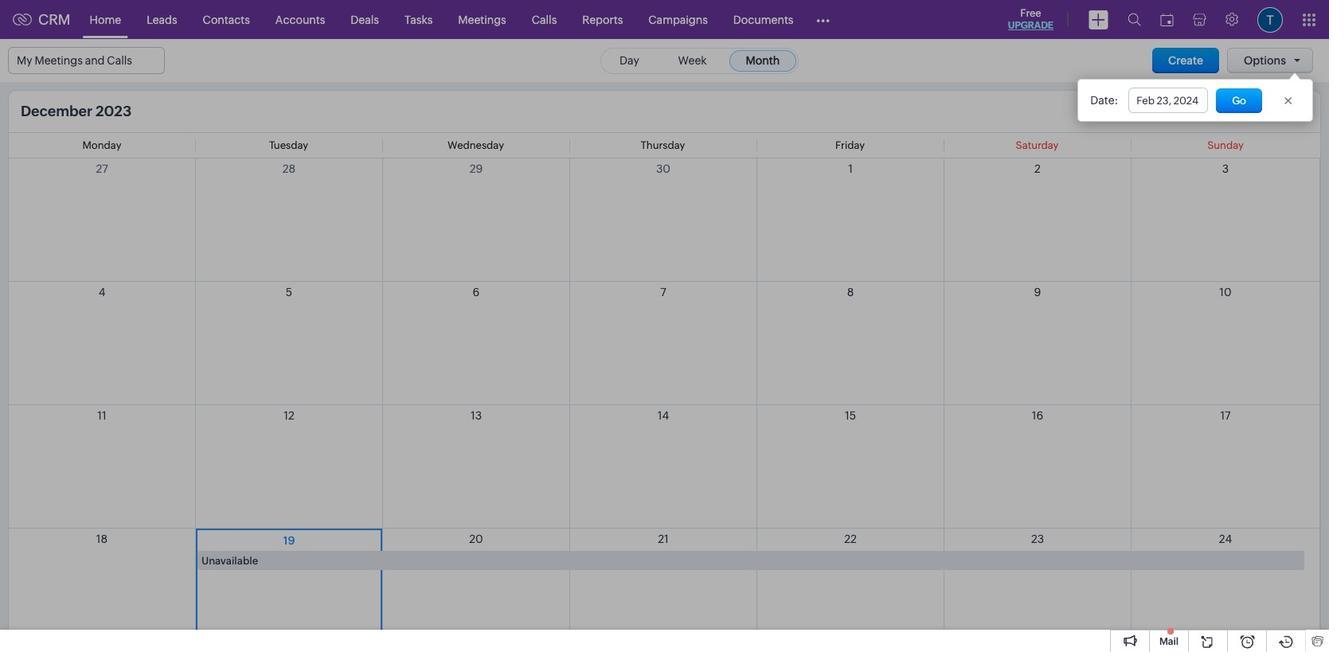 Task type: locate. For each thing, give the bounding box(es) containing it.
None button
[[1217, 88, 1263, 113]]

0 horizontal spatial meetings
[[35, 54, 83, 67]]

unavailable
[[202, 555, 258, 567]]

week
[[678, 54, 707, 67]]

calls left reports
[[532, 13, 557, 26]]

29
[[470, 163, 483, 175]]

4
[[98, 286, 105, 299]]

10
[[1220, 286, 1232, 299]]

my
[[17, 54, 32, 67]]

free upgrade
[[1008, 7, 1054, 31]]

meetings
[[458, 13, 506, 26], [35, 54, 83, 67]]

22
[[845, 533, 857, 546]]

meetings right my
[[35, 54, 83, 67]]

and
[[85, 54, 105, 67]]

calls
[[532, 13, 557, 26], [107, 54, 132, 67]]

friday
[[836, 139, 865, 151]]

contacts
[[203, 13, 250, 26]]

19
[[283, 535, 295, 547]]

options
[[1244, 54, 1287, 67]]

6
[[473, 286, 480, 299]]

accounts link
[[263, 0, 338, 39]]

reports link
[[570, 0, 636, 39]]

0 vertical spatial meetings
[[458, 13, 506, 26]]

1 horizontal spatial meetings
[[458, 13, 506, 26]]

home link
[[77, 0, 134, 39]]

month link
[[729, 50, 797, 71]]

crm
[[38, 11, 71, 28]]

documents
[[734, 13, 794, 26]]

1 horizontal spatial calls
[[532, 13, 557, 26]]

week link
[[662, 50, 724, 71]]

leads
[[147, 13, 177, 26]]

0 horizontal spatial calls
[[107, 54, 132, 67]]

my meetings and calls
[[17, 54, 132, 67]]

1 vertical spatial calls
[[107, 54, 132, 67]]

calls link
[[519, 0, 570, 39]]

16
[[1032, 409, 1044, 422]]

21
[[658, 533, 669, 546]]

13
[[471, 409, 482, 422]]

28
[[283, 163, 296, 175]]

11
[[97, 409, 106, 422]]

accounts
[[276, 13, 325, 26]]

calls right and at the top left of page
[[107, 54, 132, 67]]

tasks link
[[392, 0, 446, 39]]

meetings left the "calls" "link"
[[458, 13, 506, 26]]

0 vertical spatial calls
[[532, 13, 557, 26]]

8
[[847, 286, 854, 299]]

campaigns
[[649, 13, 708, 26]]

sunday
[[1208, 139, 1244, 151]]

day link
[[603, 50, 656, 71]]



Task type: describe. For each thing, give the bounding box(es) containing it.
20
[[469, 533, 483, 546]]

meetings inside meetings link
[[458, 13, 506, 26]]

tasks
[[405, 13, 433, 26]]

1
[[849, 163, 853, 175]]

home
[[90, 13, 121, 26]]

upgrade
[[1008, 20, 1054, 31]]

leads link
[[134, 0, 190, 39]]

27
[[96, 163, 108, 175]]

mail
[[1160, 637, 1179, 648]]

2
[[1035, 163, 1041, 175]]

1 vertical spatial meetings
[[35, 54, 83, 67]]

17
[[1221, 409, 1231, 422]]

crm link
[[13, 11, 71, 28]]

calls inside the "calls" "link"
[[532, 13, 557, 26]]

documents link
[[721, 0, 807, 39]]

5
[[286, 286, 292, 299]]

wednesday
[[448, 139, 504, 151]]

30
[[656, 163, 671, 175]]

18
[[96, 533, 108, 546]]

contacts link
[[190, 0, 263, 39]]

december
[[21, 103, 93, 119]]

december 2023
[[21, 103, 132, 119]]

monday
[[82, 139, 121, 151]]

tuesday
[[269, 139, 308, 151]]

24
[[1219, 533, 1233, 546]]

9
[[1035, 286, 1041, 299]]

saturday
[[1016, 139, 1059, 151]]

meetings link
[[446, 0, 519, 39]]

3
[[1223, 163, 1229, 175]]

campaigns link
[[636, 0, 721, 39]]

reports
[[583, 13, 623, 26]]

day
[[620, 54, 639, 67]]

deals link
[[338, 0, 392, 39]]

12
[[284, 409, 295, 422]]

deals
[[351, 13, 379, 26]]

thursday
[[641, 139, 685, 151]]

14
[[658, 409, 669, 422]]

15
[[845, 409, 856, 422]]

7
[[661, 286, 667, 299]]

2023
[[96, 103, 132, 119]]

23
[[1032, 533, 1044, 546]]

month
[[746, 54, 780, 67]]

free
[[1021, 7, 1042, 19]]

create
[[1169, 54, 1204, 67]]

mmm d, yyyy text field
[[1129, 88, 1209, 113]]

date:
[[1091, 94, 1119, 107]]



Task type: vqa. For each thing, say whether or not it's contained in the screenshot.
6
yes



